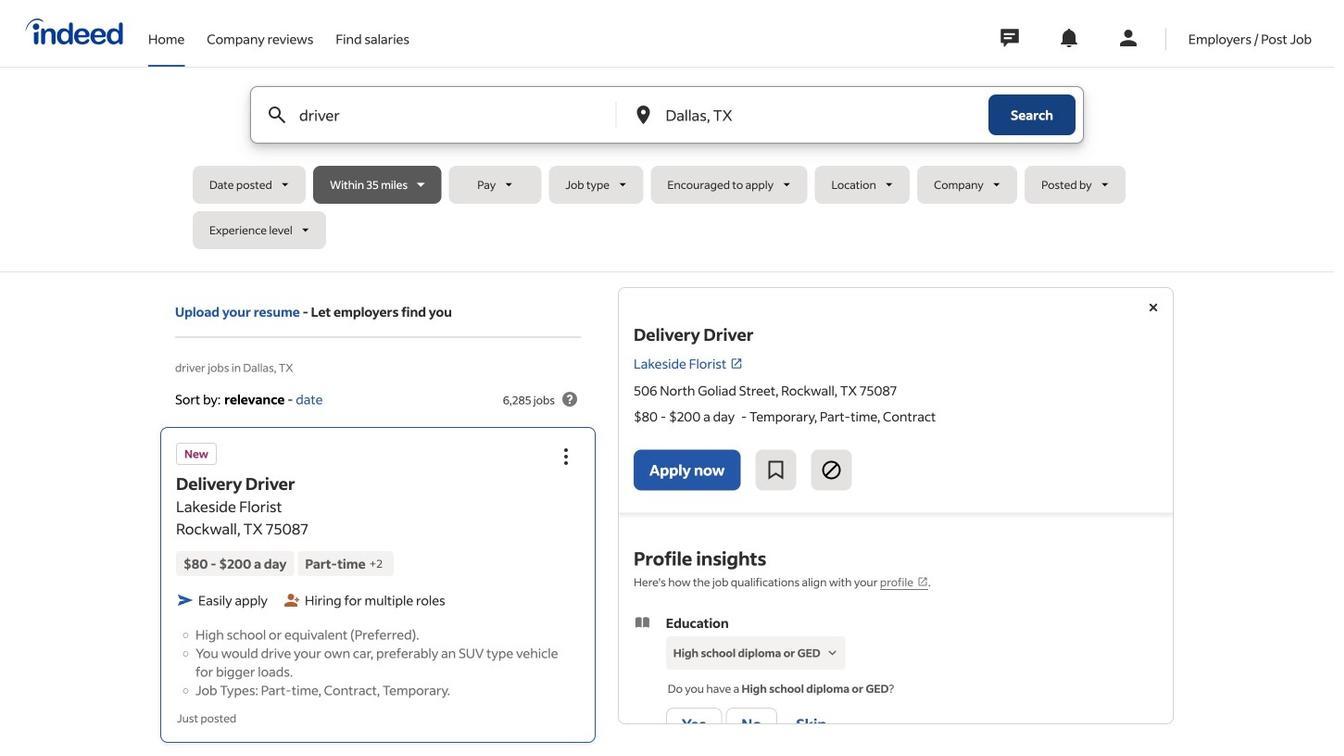 Task type: vqa. For each thing, say whether or not it's contained in the screenshot.
Messages Unread count 0 IMAGE
yes



Task type: locate. For each thing, give the bounding box(es) containing it.
close job details image
[[1143, 297, 1165, 319]]

Edit location text field
[[662, 87, 952, 143]]

None search field
[[193, 86, 1142, 257]]

job actions for delivery driver is collapsed image
[[555, 446, 577, 468]]

lakeside florist (opens in a new tab) image
[[731, 357, 744, 370]]



Task type: describe. For each thing, give the bounding box(es) containing it.
save this job image
[[765, 459, 787, 481]]

education group
[[634, 613, 1159, 745]]

search: Job title, keywords, or company text field
[[296, 87, 585, 143]]

help icon image
[[559, 388, 581, 411]]

notifications unread count 0 image
[[1058, 27, 1081, 49]]

account image
[[1118, 27, 1140, 49]]

not interested image
[[821, 459, 843, 481]]

profile (opens in a new window) image
[[918, 576, 929, 588]]

missing qualification image
[[825, 645, 841, 662]]

messages unread count 0 image
[[998, 19, 1022, 57]]



